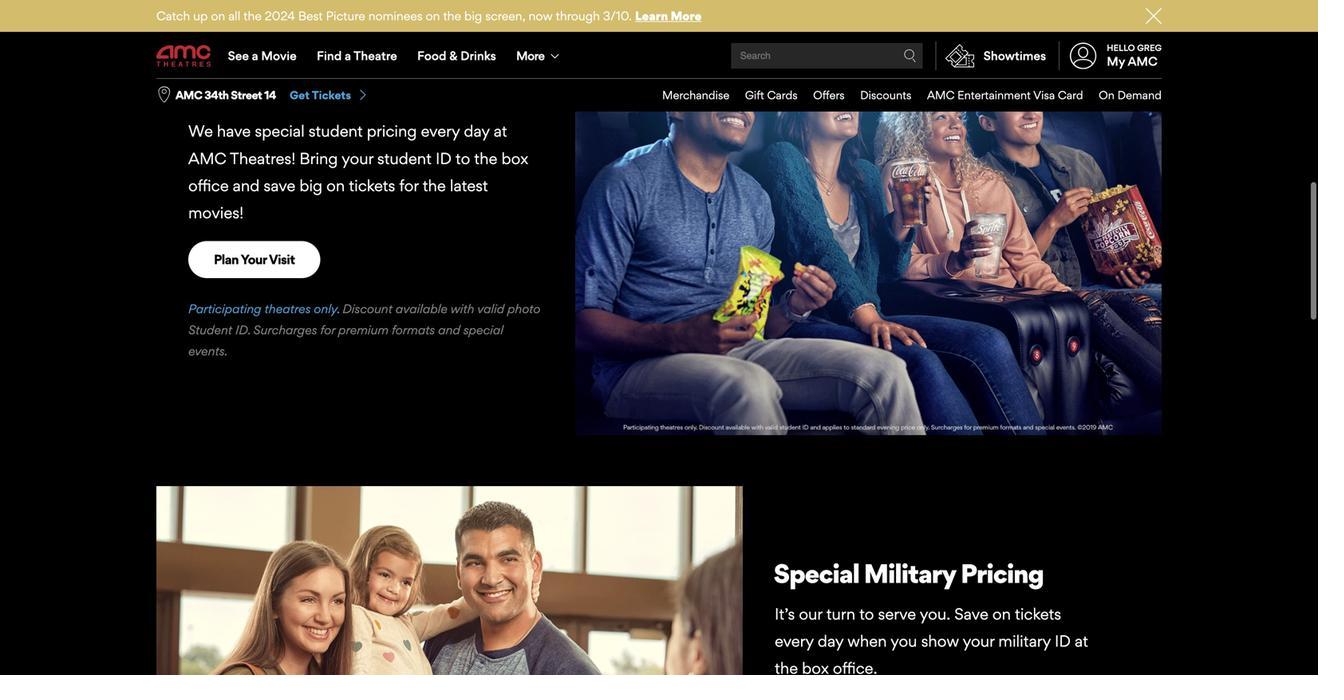 Task type: locate. For each thing, give the bounding box(es) containing it.
serve
[[878, 605, 916, 624]]

save
[[264, 176, 296, 196]]

0 vertical spatial day
[[464, 122, 490, 141]]

0 vertical spatial every
[[421, 122, 460, 141]]

theatres
[[265, 302, 311, 316]]

and inside discount available with valid photo student id. surcharges for premium formats and special events.
[[438, 323, 460, 338]]

tickets down "pricing"
[[349, 176, 395, 196]]

we
[[188, 122, 213, 141]]

1 vertical spatial to
[[860, 605, 874, 624]]

at inside "it's our turn to serve you. save on tickets every day when you show your military id at the box office."
[[1075, 632, 1089, 652]]

amc inside we have special student pricing every day at amc theatres! bring your student id to the box office and save big on tickets for the latest movies!
[[188, 149, 226, 168]]

1 horizontal spatial more
[[671, 8, 702, 23]]

amc inside hello greg my amc
[[1128, 54, 1158, 69]]

the up "latest" on the top of the page
[[474, 149, 498, 168]]

office.
[[833, 660, 878, 676]]

save down food
[[387, 75, 443, 107]]

menu down submit search icon on the right top
[[647, 79, 1162, 112]]

food & drinks
[[417, 48, 496, 63]]

special up theatres!
[[255, 122, 305, 141]]

1 horizontal spatial big
[[464, 8, 482, 23]]

0 horizontal spatial student
[[309, 122, 363, 141]]

the up &
[[443, 8, 461, 23]]

to up "latest" on the top of the page
[[456, 149, 470, 168]]

amc down the greg
[[1128, 54, 1158, 69]]

1 horizontal spatial every
[[775, 632, 814, 652]]

big inside we have special student pricing every day at amc theatres! bring your student id to the box office and save big on tickets for the latest movies!
[[300, 176, 323, 196]]

theatres!
[[230, 149, 296, 168]]

id.
[[235, 323, 250, 338]]

on
[[1099, 88, 1115, 102]]

0 horizontal spatial your
[[342, 149, 373, 168]]

the inside "it's our turn to serve you. save on tickets every day when you show your military id at the box office."
[[775, 660, 798, 676]]

big down bring
[[300, 176, 323, 196]]

for down only. at the left of page
[[320, 323, 335, 338]]

our
[[799, 605, 823, 624]]

2 vertical spatial at
[[1075, 632, 1089, 652]]

amc down drinks
[[475, 75, 537, 107]]

0 horizontal spatial id
[[436, 149, 452, 168]]

movie
[[261, 48, 297, 63]]

pricing
[[367, 122, 417, 141]]

plan
[[214, 252, 239, 268]]

tickets
[[349, 176, 395, 196], [1015, 605, 1062, 624]]

1 horizontal spatial to
[[860, 605, 874, 624]]

1 vertical spatial day
[[818, 632, 844, 652]]

1 horizontal spatial day
[[818, 632, 844, 652]]

your
[[342, 149, 373, 168], [963, 632, 995, 652]]

34th
[[204, 88, 229, 102]]

get
[[290, 88, 310, 102]]

on right nominees
[[426, 8, 440, 23]]

when
[[848, 632, 887, 652]]

big
[[464, 8, 482, 23], [300, 176, 323, 196]]

1 horizontal spatial id
[[1055, 632, 1071, 652]]

special inside we have special student pricing every day at amc theatres! bring your student id to the box office and save big on tickets for the latest movies!
[[255, 122, 305, 141]]

1 vertical spatial save
[[955, 605, 989, 624]]

find
[[317, 48, 342, 63]]

to
[[456, 149, 470, 168], [860, 605, 874, 624]]

to right turn
[[860, 605, 874, 624]]

only.
[[314, 302, 340, 316]]

surcharges
[[253, 323, 317, 338]]

on up military
[[993, 605, 1011, 624]]

save
[[387, 75, 443, 107], [955, 605, 989, 624]]

and
[[233, 176, 260, 196], [438, 323, 460, 338]]

user profile image
[[1061, 43, 1106, 69]]

0 vertical spatial tickets
[[349, 176, 395, 196]]

0 horizontal spatial a
[[252, 48, 258, 63]]

discount
[[343, 302, 393, 316]]

hello
[[1107, 43, 1135, 53]]

on left all
[[211, 8, 225, 23]]

amc entertainment visa card link
[[912, 79, 1084, 112]]

the
[[244, 8, 262, 23], [443, 8, 461, 23], [474, 149, 498, 168], [423, 176, 446, 196], [775, 660, 798, 676]]

a right see
[[252, 48, 258, 63]]

1 vertical spatial big
[[300, 176, 323, 196]]

a right find
[[345, 48, 351, 63]]

1 horizontal spatial box
[[802, 660, 829, 676]]

gift cards link
[[730, 79, 798, 112]]

1 horizontal spatial special
[[463, 323, 503, 338]]

0 vertical spatial to
[[456, 149, 470, 168]]

1 horizontal spatial at
[[494, 122, 507, 141]]

1 horizontal spatial for
[[399, 176, 419, 196]]

more right "learn" on the top of the page
[[671, 8, 702, 23]]

and down with
[[438, 323, 460, 338]]

0 vertical spatial your
[[342, 149, 373, 168]]

amc
[[1128, 54, 1158, 69], [475, 75, 537, 107], [927, 88, 955, 102], [176, 88, 202, 102], [188, 149, 226, 168]]

2 horizontal spatial at
[[1075, 632, 1089, 652]]

go to my account page element
[[1059, 34, 1162, 78]]

1 a from the left
[[252, 48, 258, 63]]

visa
[[1034, 88, 1055, 102]]

0 horizontal spatial save
[[387, 75, 443, 107]]

at right military
[[1075, 632, 1089, 652]]

1 vertical spatial for
[[320, 323, 335, 338]]

discounts
[[860, 88, 912, 102]]

photo
[[508, 302, 541, 316]]

special down valid
[[463, 323, 503, 338]]

the down the it's
[[775, 660, 798, 676]]

tickets up military
[[1015, 605, 1062, 624]]

your right show
[[963, 632, 995, 652]]

your right bring
[[342, 149, 373, 168]]

every right "pricing"
[[421, 122, 460, 141]]

it's our turn to serve you. save on tickets every day when you show your military id at the box office.
[[775, 605, 1089, 676]]

more down "now"
[[516, 48, 545, 63]]

0 vertical spatial box
[[502, 149, 528, 168]]

&
[[450, 48, 458, 63]]

1 vertical spatial and
[[438, 323, 460, 338]]

14
[[264, 88, 276, 102]]

discounts link
[[845, 79, 912, 112]]

0 horizontal spatial more
[[516, 48, 545, 63]]

1 vertical spatial more
[[516, 48, 545, 63]]

big left screen,
[[464, 8, 482, 23]]

0 horizontal spatial for
[[320, 323, 335, 338]]

find a theatre link
[[307, 34, 407, 78]]

0 vertical spatial big
[[464, 8, 482, 23]]

every inside we have special student pricing every day at amc theatres! bring your student id to the box office and save big on tickets for the latest movies!
[[421, 122, 460, 141]]

save inside "it's our turn to serve you. save on tickets every day when you show your military id at the box office."
[[955, 605, 989, 624]]

0 horizontal spatial at
[[448, 75, 471, 107]]

1 horizontal spatial save
[[955, 605, 989, 624]]

hello greg my amc
[[1107, 43, 1162, 69]]

food
[[417, 48, 447, 63]]

0 vertical spatial id
[[436, 149, 452, 168]]

1 vertical spatial special
[[463, 323, 503, 338]]

day up "latest" on the top of the page
[[464, 122, 490, 141]]

0 horizontal spatial day
[[464, 122, 490, 141]]

1 vertical spatial every
[[775, 632, 814, 652]]

2 a from the left
[[345, 48, 351, 63]]

id up "latest" on the top of the page
[[436, 149, 452, 168]]

0 vertical spatial special
[[255, 122, 305, 141]]

0 vertical spatial for
[[399, 176, 419, 196]]

menu
[[156, 34, 1162, 78], [647, 79, 1162, 112]]

screen,
[[485, 8, 526, 23]]

amc logo image
[[156, 45, 212, 67], [156, 45, 212, 67]]

merchandise link
[[647, 79, 730, 112]]

save right you.
[[955, 605, 989, 624]]

visit
[[269, 252, 295, 268]]

1 horizontal spatial your
[[963, 632, 995, 652]]

all
[[228, 8, 240, 23]]

1 horizontal spatial tickets
[[1015, 605, 1062, 624]]

on down bring
[[327, 176, 345, 196]]

0 horizontal spatial tickets
[[349, 176, 395, 196]]

more inside button
[[516, 48, 545, 63]]

amc inside button
[[176, 88, 202, 102]]

merchandise
[[662, 88, 730, 102]]

1 horizontal spatial a
[[345, 48, 351, 63]]

0 horizontal spatial every
[[421, 122, 460, 141]]

1 horizontal spatial and
[[438, 323, 460, 338]]

3/10.
[[603, 8, 632, 23]]

0 horizontal spatial and
[[233, 176, 260, 196]]

0 vertical spatial and
[[233, 176, 260, 196]]

search the AMC website text field
[[738, 50, 904, 62]]

see a movie
[[228, 48, 297, 63]]

find a theatre
[[317, 48, 397, 63]]

1 vertical spatial menu
[[647, 79, 1162, 112]]

at down food & drinks
[[448, 75, 471, 107]]

0 horizontal spatial big
[[300, 176, 323, 196]]

drinks
[[461, 48, 496, 63]]

for
[[399, 176, 419, 196], [320, 323, 335, 338]]

1 vertical spatial tickets
[[1015, 605, 1062, 624]]

menu containing merchandise
[[647, 79, 1162, 112]]

my
[[1107, 54, 1125, 69]]

0 vertical spatial menu
[[156, 34, 1162, 78]]

0 vertical spatial student
[[309, 122, 363, 141]]

you.
[[920, 605, 951, 624]]

and down theatres!
[[233, 176, 260, 196]]

id
[[436, 149, 452, 168], [1055, 632, 1071, 652]]

at down drinks
[[494, 122, 507, 141]]

1 horizontal spatial student
[[377, 149, 432, 168]]

id right military
[[1055, 632, 1071, 652]]

1 vertical spatial student
[[377, 149, 432, 168]]

tickets
[[312, 88, 351, 102]]

special
[[255, 122, 305, 141], [463, 323, 503, 338]]

for down "pricing"
[[399, 176, 419, 196]]

at
[[448, 75, 471, 107], [494, 122, 507, 141], [1075, 632, 1089, 652]]

2024
[[265, 8, 295, 23]]

amc up office
[[188, 149, 226, 168]]

amc left 34th at the left
[[176, 88, 202, 102]]

0 horizontal spatial to
[[456, 149, 470, 168]]

now
[[529, 8, 553, 23]]

day inside "it's our turn to serve you. save on tickets every day when you show your military id at the box office."
[[818, 632, 844, 652]]

see a movie link
[[218, 34, 307, 78]]

it's
[[775, 605, 795, 624]]

student up bring
[[309, 122, 363, 141]]

0 horizontal spatial box
[[502, 149, 528, 168]]

1 vertical spatial id
[[1055, 632, 1071, 652]]

cookie consent banner dialog
[[0, 633, 1318, 676]]

student down "pricing"
[[377, 149, 432, 168]]

every
[[421, 122, 460, 141], [775, 632, 814, 652]]

1 vertical spatial box
[[802, 660, 829, 676]]

get tickets
[[290, 88, 351, 102]]

1 vertical spatial your
[[963, 632, 995, 652]]

every down the it's
[[775, 632, 814, 652]]

menu down "learn" on the top of the page
[[156, 34, 1162, 78]]

1 vertical spatial at
[[494, 122, 507, 141]]

on inside we have special student pricing every day at amc theatres! bring your student id to the box office and save big on tickets for the latest movies!
[[327, 176, 345, 196]]

0 horizontal spatial special
[[255, 122, 305, 141]]

day down turn
[[818, 632, 844, 652]]



Task type: vqa. For each thing, say whether or not it's contained in the screenshot.
"Find a Theatre"
yes



Task type: describe. For each thing, give the bounding box(es) containing it.
day inside we have special student pricing every day at amc theatres! bring your student id to the box office and save big on tickets for the latest movies!
[[464, 122, 490, 141]]

participating theatres only.
[[188, 302, 340, 316]]

entertainment
[[958, 88, 1031, 102]]

0 vertical spatial at
[[448, 75, 471, 107]]

tickets inside we have special student pricing every day at amc theatres! bring your student id to the box office and save big on tickets for the latest movies!
[[349, 176, 395, 196]]

through
[[556, 8, 600, 23]]

best
[[298, 8, 323, 23]]

military
[[999, 632, 1051, 652]]

amc entertainment visa card
[[927, 88, 1084, 102]]

nominees
[[368, 8, 423, 23]]

always
[[298, 75, 382, 107]]

0 vertical spatial more
[[671, 8, 702, 23]]

box inside we have special student pricing every day at amc theatres! bring your student id to the box office and save big on tickets for the latest movies!
[[502, 149, 528, 168]]

showtimes image
[[937, 42, 984, 70]]

for inside we have special student pricing every day at amc theatres! bring your student id to the box office and save big on tickets for the latest movies!
[[399, 176, 419, 196]]

catch
[[156, 8, 190, 23]]

for inside discount available with valid photo student id. surcharges for premium formats and special events.
[[320, 323, 335, 338]]

a for theatre
[[345, 48, 351, 63]]

to inside "it's our turn to serve you. save on tickets every day when you show your military id at the box office."
[[860, 605, 874, 624]]

plan your visit
[[214, 252, 295, 268]]

cards
[[767, 88, 798, 102]]

premium
[[338, 323, 389, 338]]

show
[[921, 632, 959, 652]]

id inside "it's our turn to serve you. save on tickets every day when you show your military id at the box office."
[[1055, 632, 1071, 652]]

your
[[241, 252, 267, 268]]

street
[[231, 88, 262, 102]]

every inside "it's our turn to serve you. save on tickets every day when you show your military id at the box office."
[[775, 632, 814, 652]]

on demand link
[[1084, 79, 1162, 112]]

your inside "it's our turn to serve you. save on tickets every day when you show your military id at the box office."
[[963, 632, 995, 652]]

card
[[1058, 88, 1084, 102]]

showtimes
[[984, 48, 1046, 63]]

participating theatres only. link
[[188, 302, 340, 316]]

have
[[217, 122, 251, 141]]

gift cards
[[745, 88, 798, 102]]

formats
[[392, 323, 435, 338]]

to inside we have special student pricing every day at amc theatres! bring your student id to the box office and save big on tickets for the latest movies!
[[456, 149, 470, 168]]

you
[[891, 632, 917, 652]]

events.
[[188, 344, 228, 359]]

showtimes link
[[936, 42, 1046, 70]]

tickets inside "it's our turn to serve you. save on tickets every day when you show your military id at the box office."
[[1015, 605, 1062, 624]]

your inside we have special student pricing every day at amc theatres! bring your student id to the box office and save big on tickets for the latest movies!
[[342, 149, 373, 168]]

learn
[[635, 8, 668, 23]]

the left "latest" on the top of the page
[[423, 176, 446, 196]]

theatre
[[354, 48, 397, 63]]

students
[[187, 75, 294, 107]]

on inside "it's our turn to serve you. save on tickets every day when you show your military id at the box office."
[[993, 605, 1011, 624]]

with
[[451, 302, 474, 316]]

picture
[[326, 8, 365, 23]]

office
[[188, 176, 229, 196]]

participating
[[188, 302, 261, 316]]

menu containing more
[[156, 34, 1162, 78]]

a for movie
[[252, 48, 258, 63]]

offers
[[813, 88, 845, 102]]

military
[[864, 558, 956, 590]]

pricing
[[961, 558, 1044, 590]]

student
[[188, 323, 232, 338]]

valid
[[477, 302, 504, 316]]

submit search icon image
[[904, 49, 917, 62]]

id inside we have special student pricing every day at amc theatres! bring your student id to the box office and save big on tickets for the latest movies!
[[436, 149, 452, 168]]

offers link
[[798, 79, 845, 112]]

plan your visit link
[[188, 241, 320, 278]]

learn more link
[[635, 8, 702, 23]]

discount available with valid photo student id. surcharges for premium formats and special events.
[[188, 302, 541, 359]]

demand
[[1118, 88, 1162, 102]]

see
[[228, 48, 249, 63]]

at inside we have special student pricing every day at amc theatres! bring your student id to the box office and save big on tickets for the latest movies!
[[494, 122, 507, 141]]

turn
[[827, 605, 856, 624]]

the right all
[[244, 8, 262, 23]]

special
[[774, 558, 859, 590]]

students always save at amc
[[187, 75, 537, 107]]

latest
[[450, 176, 488, 196]]

special inside discount available with valid photo student id. surcharges for premium formats and special events.
[[463, 323, 503, 338]]

and inside we have special student pricing every day at amc theatres! bring your student id to the box office and save big on tickets for the latest movies!
[[233, 176, 260, 196]]

on demand
[[1099, 88, 1162, 102]]

up
[[193, 8, 208, 23]]

bring
[[300, 149, 338, 168]]

greg
[[1138, 43, 1162, 53]]

catch up on all the 2024 best picture nominees on the big screen, now through 3/10. learn more
[[156, 8, 702, 23]]

more button
[[506, 34, 573, 78]]

amc 34th street 14 button
[[176, 88, 276, 103]]

0 vertical spatial save
[[387, 75, 443, 107]]

get tickets link
[[290, 88, 369, 103]]

special military pricing
[[774, 558, 1044, 590]]

we have special student pricing every day at amc theatres! bring your student id to the box office and save big on tickets for the latest movies!
[[188, 122, 528, 223]]

box inside "it's our turn to serve you. save on tickets every day when you show your military id at the box office."
[[802, 660, 829, 676]]

movies!
[[188, 204, 244, 223]]

gift
[[745, 88, 764, 102]]

amc down "showtimes" "image"
[[927, 88, 955, 102]]

food & drinks link
[[407, 34, 506, 78]]



